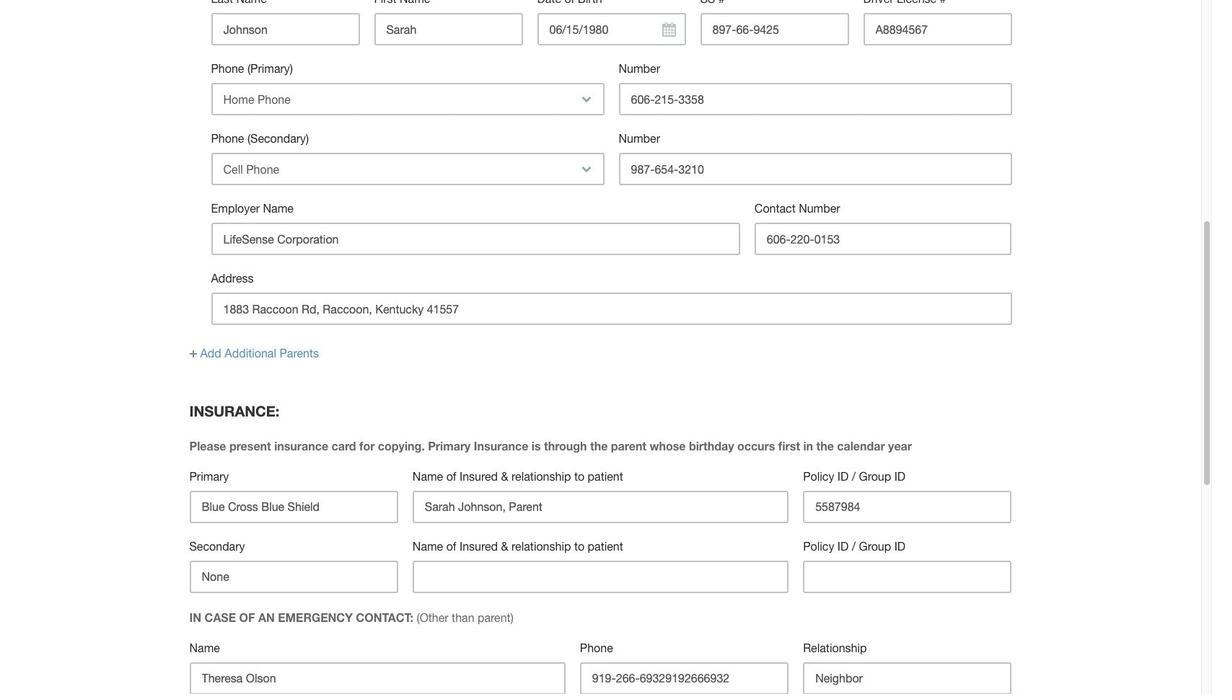Task type: describe. For each thing, give the bounding box(es) containing it.
Street / City / State / Zip Code text field
[[211, 293, 1012, 326]]

MM/DD/YYYY text field
[[537, 13, 686, 46]]

1 name of insurance text field from the top
[[189, 491, 398, 524]]

2 name of insurance text field from the top
[[189, 561, 398, 594]]



Task type: locate. For each thing, give the bounding box(es) containing it.
0 vertical spatial name of insurance text field
[[189, 491, 398, 524]]

None text field
[[863, 13, 1012, 46], [803, 491, 1012, 524], [863, 13, 1012, 46], [803, 491, 1012, 524]]

(xxx) xxx-xxxx number field
[[619, 83, 1012, 116], [619, 153, 1012, 186], [755, 223, 1012, 256], [580, 663, 789, 695]]

1 vertical spatial name of insurance text field
[[189, 561, 398, 594]]

Name of Insurance text field
[[189, 491, 398, 524], [189, 561, 398, 594]]

None text field
[[211, 13, 360, 46], [374, 13, 523, 46], [700, 13, 849, 46], [211, 223, 740, 256], [413, 491, 789, 524], [413, 561, 789, 594], [803, 561, 1012, 594], [189, 663, 566, 695], [803, 663, 1012, 695], [211, 13, 360, 46], [374, 13, 523, 46], [700, 13, 849, 46], [211, 223, 740, 256], [413, 491, 789, 524], [413, 561, 789, 594], [803, 561, 1012, 594], [189, 663, 566, 695], [803, 663, 1012, 695]]



Task type: vqa. For each thing, say whether or not it's contained in the screenshot.
number field
no



